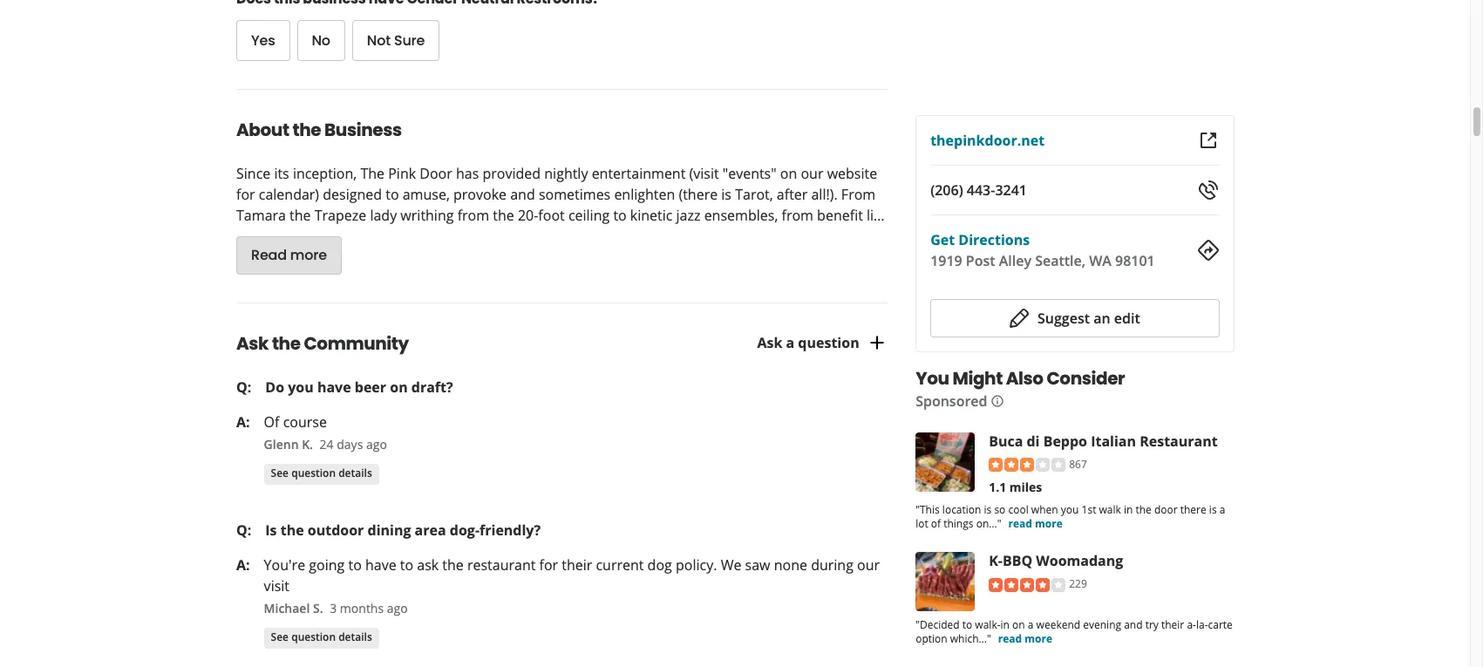 Task type: locate. For each thing, give the bounding box(es) containing it.
2 see question details link from the top
[[264, 628, 379, 649]]

2 q: from the top
[[236, 520, 251, 540]]

1 vertical spatial q:
[[236, 520, 251, 540]]

2 horizontal spatial is
[[1209, 502, 1217, 517]]

ask a question
[[757, 333, 860, 352]]

"events"
[[723, 164, 777, 183]]

0 vertical spatial see question details
[[271, 466, 372, 481]]

0 vertical spatial details
[[338, 466, 372, 481]]

lady
[[370, 206, 397, 225]]

more right cool
[[1035, 516, 1062, 531]]

read more button
[[236, 236, 342, 274]]

question left 24 add v2 image
[[798, 333, 860, 352]]

get directions link
[[930, 230, 1030, 249]]

saw
[[745, 555, 771, 574]]

"this
[[915, 502, 939, 517]]

2 vertical spatial more
[[1025, 631, 1052, 646]]

details for k.
[[338, 466, 372, 481]]

option
[[915, 631, 947, 646]]

its
[[274, 164, 289, 183]]

1 vertical spatial question
[[291, 466, 336, 481]]

their
[[562, 555, 592, 574], [1161, 617, 1184, 632]]

2 from from the left
[[782, 206, 814, 225]]

1st
[[1081, 502, 1096, 517]]

read for buca
[[1008, 516, 1032, 531]]

1 see question details link from the top
[[264, 464, 379, 485]]

a left 24 add v2 image
[[786, 333, 795, 352]]

more for k-
[[1025, 631, 1052, 646]]

about the business element
[[208, 89, 888, 274]]

consider
[[1047, 366, 1125, 390]]

after
[[777, 185, 808, 204]]

to left walk-
[[962, 617, 972, 632]]

2 a: from the top
[[236, 555, 250, 574]]

you inside ask the community element
[[288, 377, 314, 397]]

for inside since its inception, the pink door has provided nightly entertainment (visit "events" on our website for calendar) designed to amuse, provoke and sometimes enlighten (there is tarot, after all!). from tamara the trapeze lady writhing from the 20-foot ceiling to kinetic jazz ensembles, from benefit li …
[[236, 185, 255, 204]]

our inside since its inception, the pink door has provided nightly entertainment (visit "events" on our website for calendar) designed to amuse, provoke and sometimes enlighten (there is tarot, after all!). from tamara the trapeze lady writhing from the 20-foot ceiling to kinetic jazz ensembles, from benefit li …
[[801, 164, 824, 183]]

1 vertical spatial you
[[1061, 502, 1079, 517]]

evening
[[1083, 617, 1121, 632]]

on…"
[[976, 516, 1001, 531]]

k-
[[989, 551, 1002, 570]]

0 horizontal spatial on
[[390, 377, 408, 397]]

not sure
[[367, 30, 425, 50]]

lot
[[915, 516, 928, 531]]

read more link down the miles
[[1008, 516, 1062, 531]]

2 vertical spatial a
[[1028, 617, 1033, 632]]

1 vertical spatial a:
[[236, 555, 250, 574]]

read right which…"
[[998, 631, 1022, 646]]

q: left is
[[236, 520, 251, 540]]

more for buca
[[1035, 516, 1062, 531]]

1 vertical spatial in
[[1000, 617, 1009, 632]]

0 horizontal spatial our
[[801, 164, 824, 183]]

suggest an edit
[[1037, 308, 1140, 327]]

"decided
[[915, 617, 959, 632]]

in inside the "this location is so cool when you 1st walk in the door there is a lot of things on…"
[[1124, 502, 1133, 517]]

2 horizontal spatial a
[[1219, 502, 1225, 517]]

0 vertical spatial you
[[288, 377, 314, 397]]

1 vertical spatial have
[[365, 555, 397, 574]]

you
[[915, 366, 949, 390]]

read right so
[[1008, 516, 1032, 531]]

amuse,
[[403, 185, 450, 204]]

their left a-
[[1161, 617, 1184, 632]]

no
[[312, 30, 330, 50]]

a left weekend
[[1028, 617, 1033, 632]]

weekend
[[1036, 617, 1080, 632]]

read more down the miles
[[1008, 516, 1062, 531]]

our right during
[[857, 555, 880, 574]]

from down provoke
[[458, 206, 489, 225]]

none
[[774, 555, 808, 574]]

see question details link down s.
[[264, 628, 379, 649]]

read for k-
[[998, 631, 1022, 646]]

on for "decided to walk-in on a weekend evening and try their a-la-carte option which…"
[[1012, 617, 1025, 632]]

1 horizontal spatial their
[[1161, 617, 1184, 632]]

0 horizontal spatial is
[[722, 185, 732, 204]]

the right the ask
[[442, 555, 464, 574]]

walk
[[1099, 502, 1121, 517]]

to
[[386, 185, 399, 204], [613, 206, 627, 225], [348, 555, 362, 574], [400, 555, 413, 574], [962, 617, 972, 632]]

on
[[780, 164, 797, 183], [390, 377, 408, 397], [1012, 617, 1025, 632]]

have
[[317, 377, 351, 397], [365, 555, 397, 574]]

details for have
[[338, 630, 372, 645]]

group containing yes
[[236, 20, 764, 61]]

read more
[[1008, 516, 1062, 531], [998, 631, 1052, 646]]

on for do you have beer on draft?
[[390, 377, 408, 397]]

2 see question details from the top
[[271, 630, 372, 645]]

0 vertical spatial their
[[562, 555, 592, 574]]

0 vertical spatial a
[[786, 333, 795, 352]]

to right "going"
[[348, 555, 362, 574]]

more right read
[[290, 245, 327, 265]]

on right the beer
[[390, 377, 408, 397]]

for right restaurant
[[539, 555, 558, 574]]

1 vertical spatial see question details link
[[264, 628, 379, 649]]

have down dining
[[365, 555, 397, 574]]

0 vertical spatial read more link
[[1008, 516, 1062, 531]]

see question details link down '24'
[[264, 464, 379, 485]]

ceiling
[[569, 206, 610, 225]]

you left 1st on the bottom right of page
[[1061, 502, 1079, 517]]

1 see question details from the top
[[271, 466, 372, 481]]

1 vertical spatial read
[[998, 631, 1022, 646]]

0 vertical spatial more
[[290, 245, 327, 265]]

ask a question link
[[757, 332, 888, 353]]

1 horizontal spatial ask
[[757, 333, 783, 352]]

ago
[[366, 436, 387, 452], [387, 600, 408, 616]]

0 vertical spatial in
[[1124, 502, 1133, 517]]

1 see from the top
[[271, 466, 289, 481]]

1 a: from the top
[[236, 412, 250, 431]]

question down k.
[[291, 466, 336, 481]]

a: left the "of"
[[236, 412, 250, 431]]

kinetic
[[630, 206, 673, 225]]

the down calendar)
[[290, 206, 311, 225]]

buca
[[989, 431, 1023, 450]]

bbq
[[1002, 551, 1032, 570]]

1 vertical spatial more
[[1035, 516, 1062, 531]]

more right walk-
[[1025, 631, 1052, 646]]

1 vertical spatial ago
[[387, 600, 408, 616]]

a right there
[[1219, 502, 1225, 517]]

2 details from the top
[[338, 630, 372, 645]]

0 horizontal spatial for
[[236, 185, 255, 204]]

"this location is so cool when you 1st walk in the door there is a lot of things on…"
[[915, 502, 1225, 531]]

is left so
[[984, 502, 991, 517]]

read more down 4 star rating image
[[998, 631, 1052, 646]]

beer
[[355, 377, 386, 397]]

for down since in the left of the page
[[236, 185, 255, 204]]

read more for di
[[1008, 516, 1062, 531]]

and up 20-
[[510, 185, 535, 204]]

question for do you have beer on draft?
[[291, 466, 336, 481]]

24
[[320, 436, 334, 452]]

post
[[966, 250, 995, 270]]

ago right "days"
[[366, 436, 387, 452]]

(206) 443-3241
[[930, 180, 1027, 199]]

the
[[293, 117, 321, 142], [290, 206, 311, 225], [493, 206, 514, 225], [272, 331, 301, 356], [1135, 502, 1151, 517], [281, 520, 304, 540], [442, 555, 464, 574]]

(206)
[[930, 180, 963, 199]]

0 vertical spatial and
[[510, 185, 535, 204]]

98101
[[1115, 250, 1155, 270]]

0 vertical spatial for
[[236, 185, 255, 204]]

of course glenn k. 24 days ago
[[264, 412, 387, 452]]

1 horizontal spatial have
[[365, 555, 397, 574]]

0 vertical spatial on
[[780, 164, 797, 183]]

their left current
[[562, 555, 592, 574]]

1 vertical spatial our
[[857, 555, 880, 574]]

0 vertical spatial ago
[[366, 436, 387, 452]]

alley
[[999, 250, 1031, 270]]

in right which…"
[[1000, 617, 1009, 632]]

of
[[264, 412, 280, 431]]

0 horizontal spatial a
[[786, 333, 795, 352]]

in
[[1124, 502, 1133, 517], [1000, 617, 1009, 632]]

calendar)
[[259, 185, 319, 204]]

and left try
[[1124, 617, 1143, 632]]

you right do
[[288, 377, 314, 397]]

1 horizontal spatial on
[[780, 164, 797, 183]]

do you have beer on draft?
[[265, 377, 453, 397]]

in right "walk"
[[1124, 502, 1133, 517]]

see
[[271, 466, 289, 481], [271, 630, 289, 645]]

on inside ask the community element
[[390, 377, 408, 397]]

2 vertical spatial on
[[1012, 617, 1025, 632]]

0 horizontal spatial their
[[562, 555, 592, 574]]

group
[[236, 20, 764, 61]]

1 vertical spatial see question details
[[271, 630, 372, 645]]

on inside "decided to walk-in on a weekend evening and try their a-la-carte option which…"
[[1012, 617, 1025, 632]]

2 horizontal spatial on
[[1012, 617, 1025, 632]]

read more link down 4 star rating image
[[998, 631, 1052, 646]]

see question details down s.
[[271, 630, 372, 645]]

1 vertical spatial a
[[1219, 502, 1225, 517]]

the right is
[[281, 520, 304, 540]]

a:
[[236, 412, 250, 431], [236, 555, 250, 574]]

a: left you're
[[236, 555, 250, 574]]

1 horizontal spatial and
[[1124, 617, 1143, 632]]

on right walk-
[[1012, 617, 1025, 632]]

24 directions v2 image
[[1198, 239, 1219, 260]]

dining
[[368, 520, 411, 540]]

2 see from the top
[[271, 630, 289, 645]]

0 horizontal spatial ask
[[236, 331, 269, 356]]

ago right months
[[387, 600, 408, 616]]

1 horizontal spatial for
[[539, 555, 558, 574]]

about the business
[[236, 117, 402, 142]]

miles
[[1009, 479, 1042, 495]]

1 horizontal spatial from
[[782, 206, 814, 225]]

from down after
[[782, 206, 814, 225]]

on up after
[[780, 164, 797, 183]]

1 vertical spatial on
[[390, 377, 408, 397]]

a inside "decided to walk-in on a weekend evening and try their a-la-carte option which…"
[[1028, 617, 1033, 632]]

1 vertical spatial see
[[271, 630, 289, 645]]

k-bbq woomadang
[[989, 551, 1123, 570]]

details down "days"
[[338, 466, 372, 481]]

the left 20-
[[493, 206, 514, 225]]

0 vertical spatial see
[[271, 466, 289, 481]]

you inside the "this location is so cool when you 1st walk in the door there is a lot of things on…"
[[1061, 502, 1079, 517]]

read more link for bbq
[[998, 631, 1052, 646]]

1 details from the top
[[338, 466, 372, 481]]

q: for is the outdoor dining area dog-friendly?
[[236, 520, 251, 540]]

0 vertical spatial our
[[801, 164, 824, 183]]

0 vertical spatial q:
[[236, 377, 251, 397]]

q: left do
[[236, 377, 251, 397]]

16 info v2 image
[[991, 394, 1005, 408]]

pink
[[388, 164, 416, 183]]

la-
[[1196, 617, 1208, 632]]

trapeze
[[315, 206, 367, 225]]

not
[[367, 30, 391, 50]]

1 q: from the top
[[236, 377, 251, 397]]

in inside "decided to walk-in on a weekend evening and try their a-la-carte option which…"
[[1000, 617, 1009, 632]]

foot
[[538, 206, 565, 225]]

see for of course
[[271, 466, 289, 481]]

see question details for glenn
[[271, 466, 372, 481]]

0 horizontal spatial you
[[288, 377, 314, 397]]

and
[[510, 185, 535, 204], [1124, 617, 1143, 632]]

1 vertical spatial read more link
[[998, 631, 1052, 646]]

the left door
[[1135, 502, 1151, 517]]

buca di beppo italian restaurant link
[[989, 431, 1218, 450]]

0 vertical spatial a:
[[236, 412, 250, 431]]

1 horizontal spatial a
[[1028, 617, 1033, 632]]

has
[[456, 164, 479, 183]]

see question details for to
[[271, 630, 372, 645]]

1 vertical spatial and
[[1124, 617, 1143, 632]]

designed
[[323, 185, 382, 204]]

all!).
[[811, 185, 838, 204]]

see question details down '24'
[[271, 466, 372, 481]]

visit
[[264, 576, 290, 595]]

their inside "decided to walk-in on a weekend evening and try their a-la-carte option which…"
[[1161, 617, 1184, 632]]

1 horizontal spatial our
[[857, 555, 880, 574]]

details
[[338, 466, 372, 481], [338, 630, 372, 645]]

yes button
[[236, 20, 290, 61]]

0 horizontal spatial have
[[317, 377, 351, 397]]

1 vertical spatial for
[[539, 555, 558, 574]]

on inside since its inception, the pink door has provided nightly entertainment (visit "events" on our website for calendar) designed to amuse, provoke and sometimes enlighten (there is tarot, after all!). from tamara the trapeze lady writhing from the 20-foot ceiling to kinetic jazz ensembles, from benefit li …
[[780, 164, 797, 183]]

is
[[265, 520, 277, 540]]

see question details link for glenn
[[264, 464, 379, 485]]

2 vertical spatial question
[[291, 630, 336, 645]]

have left the beer
[[317, 377, 351, 397]]

0 horizontal spatial and
[[510, 185, 535, 204]]

1 vertical spatial details
[[338, 630, 372, 645]]

edit
[[1114, 308, 1140, 327]]

1 vertical spatial their
[[1161, 617, 1184, 632]]

things
[[943, 516, 973, 531]]

0 vertical spatial see question details link
[[264, 464, 379, 485]]

0 vertical spatial read
[[1008, 516, 1032, 531]]

0 vertical spatial read more
[[1008, 516, 1062, 531]]

0 horizontal spatial from
[[458, 206, 489, 225]]

1 horizontal spatial you
[[1061, 502, 1079, 517]]

business
[[324, 117, 402, 142]]

is up the ensembles,
[[722, 185, 732, 204]]

see down glenn
[[271, 466, 289, 481]]

seattle,
[[1035, 250, 1085, 270]]

our up all!).
[[801, 164, 824, 183]]

question for is the outdoor dining area dog-friendly?
[[291, 630, 336, 645]]

benefit
[[817, 206, 863, 225]]

the right about
[[293, 117, 321, 142]]

(there
[[679, 185, 718, 204]]

ask
[[236, 331, 269, 356], [757, 333, 783, 352]]

0 horizontal spatial in
[[1000, 617, 1009, 632]]

(visit
[[689, 164, 719, 183]]

is right there
[[1209, 502, 1217, 517]]

details down months
[[338, 630, 372, 645]]

see down michael
[[271, 630, 289, 645]]

question down s.
[[291, 630, 336, 645]]

1 horizontal spatial in
[[1124, 502, 1133, 517]]

1 vertical spatial read more
[[998, 631, 1052, 646]]

ask
[[417, 555, 439, 574]]



Task type: describe. For each thing, give the bounding box(es) containing it.
of
[[931, 516, 941, 531]]

days
[[337, 436, 363, 452]]

1 horizontal spatial is
[[984, 502, 991, 517]]

ask for ask a question
[[757, 333, 783, 352]]

sure
[[394, 30, 425, 50]]

k-bbq woomadang link
[[989, 551, 1123, 570]]

from
[[841, 185, 876, 204]]

is inside since its inception, the pink door has provided nightly entertainment (visit "events" on our website for calendar) designed to amuse, provoke and sometimes enlighten (there is tarot, after all!). from tamara the trapeze lady writhing from the 20-foot ceiling to kinetic jazz ensembles, from benefit li …
[[722, 185, 732, 204]]

try
[[1145, 617, 1159, 632]]

course
[[283, 412, 327, 431]]

and inside since its inception, the pink door has provided nightly entertainment (visit "events" on our website for calendar) designed to amuse, provoke and sometimes enlighten (there is tarot, after all!). from tamara the trapeze lady writhing from the 20-foot ceiling to kinetic jazz ensembles, from benefit li …
[[510, 185, 535, 204]]

community
[[304, 331, 409, 356]]

"decided to walk-in on a weekend evening and try their a-la-carte option which…"
[[915, 617, 1233, 646]]

tarot,
[[735, 185, 773, 204]]

a: for you're going to have to ask the restaurant for their current dog policy. we saw none during our visit
[[236, 555, 250, 574]]

read
[[251, 245, 287, 265]]

our inside you're going to have to ask the restaurant for their current dog policy. we saw none during our visit michael s. 3 months ago
[[857, 555, 880, 574]]

location
[[942, 502, 981, 517]]

and inside "decided to walk-in on a weekend evening and try their a-la-carte option which…"
[[1124, 617, 1143, 632]]

ago inside you're going to have to ask the restaurant for their current dog policy. we saw none during our visit michael s. 3 months ago
[[387, 600, 408, 616]]

sponsored
[[915, 391, 987, 410]]

to inside "decided to walk-in on a weekend evening and try their a-la-carte option which…"
[[962, 617, 972, 632]]

entertainment
[[592, 164, 686, 183]]

since its inception, the pink door has provided nightly entertainment (visit "events" on our website for calendar) designed to amuse, provoke and sometimes enlighten (there is tarot, after all!). from tamara the trapeze lady writhing from the 20-foot ceiling to kinetic jazz ensembles, from benefit li …
[[236, 164, 885, 225]]

229
[[1069, 576, 1087, 591]]

to right ceiling
[[613, 206, 627, 225]]

24 add v2 image
[[867, 332, 888, 353]]

buca di beppo italian restaurant
[[989, 431, 1218, 450]]

ask the community element
[[208, 302, 915, 667]]

q: for do you have beer on draft?
[[236, 377, 251, 397]]

3 star rating image
[[989, 458, 1065, 472]]

tamara
[[236, 206, 286, 225]]

to left the ask
[[400, 555, 413, 574]]

draft?
[[411, 377, 453, 397]]

k-bbq woomadang image
[[915, 552, 975, 611]]

for inside you're going to have to ask the restaurant for their current dog policy. we saw none during our visit michael s. 3 months ago
[[539, 555, 558, 574]]

their inside you're going to have to ask the restaurant for their current dog policy. we saw none during our visit michael s. 3 months ago
[[562, 555, 592, 574]]

an
[[1093, 308, 1110, 327]]

ensembles,
[[704, 206, 778, 225]]

a: for of course
[[236, 412, 250, 431]]

also
[[1006, 366, 1043, 390]]

4 star rating image
[[989, 578, 1065, 592]]

see for you're going to have to ask the restaurant for their current dog policy. we saw none during our visit
[[271, 630, 289, 645]]

restaurant
[[467, 555, 536, 574]]

thepinkdoor.net
[[930, 130, 1045, 149]]

you're going to have to ask the restaurant for their current dog policy. we saw none during our visit michael s. 3 months ago
[[264, 555, 880, 616]]

going
[[309, 555, 345, 574]]

nightly
[[544, 164, 588, 183]]

ask for ask the community
[[236, 331, 269, 356]]

there
[[1180, 502, 1206, 517]]

area
[[415, 520, 446, 540]]

li
[[867, 206, 874, 225]]

restaurant
[[1140, 431, 1218, 450]]

the up do
[[272, 331, 301, 356]]

do
[[265, 377, 284, 397]]

a inside the "this location is so cool when you 1st walk in the door there is a lot of things on…"
[[1219, 502, 1225, 517]]

to up the 'lady'
[[386, 185, 399, 204]]

carte
[[1208, 617, 1233, 632]]

about
[[236, 117, 289, 142]]

outdoor
[[308, 520, 364, 540]]

dog
[[648, 555, 672, 574]]

provided
[[483, 164, 541, 183]]

s.
[[313, 600, 323, 616]]

not sure button
[[352, 20, 440, 61]]

wa
[[1089, 250, 1111, 270]]

since
[[236, 164, 271, 183]]

…
[[874, 206, 885, 225]]

read more for bbq
[[998, 631, 1052, 646]]

have inside you're going to have to ask the restaurant for their current dog policy. we saw none during our visit michael s. 3 months ago
[[365, 555, 397, 574]]

buca di beppo italian restaurant image
[[915, 432, 975, 491]]

get directions 1919 post alley seattle, wa 98101
[[930, 230, 1155, 270]]

the inside you're going to have to ask the restaurant for their current dog policy. we saw none during our visit michael s. 3 months ago
[[442, 555, 464, 574]]

provoke
[[454, 185, 507, 204]]

more inside button
[[290, 245, 327, 265]]

see question details link for to
[[264, 628, 379, 649]]

door
[[420, 164, 452, 183]]

website
[[827, 164, 877, 183]]

when
[[1031, 502, 1058, 517]]

1919
[[930, 250, 962, 270]]

might
[[952, 366, 1002, 390]]

jazz
[[676, 206, 701, 225]]

24 pencil v2 image
[[1009, 307, 1030, 328]]

ask the community
[[236, 331, 409, 356]]

3241
[[995, 180, 1027, 199]]

months
[[340, 600, 384, 616]]

di
[[1026, 431, 1040, 450]]

beppo
[[1043, 431, 1087, 450]]

443-
[[967, 180, 995, 199]]

enlighten
[[614, 185, 675, 204]]

24 external link v2 image
[[1198, 129, 1219, 150]]

michael
[[264, 600, 310, 616]]

the inside the "this location is so cool when you 1st walk in the door there is a lot of things on…"
[[1135, 502, 1151, 517]]

thepinkdoor.net link
[[930, 130, 1045, 149]]

writhing
[[401, 206, 454, 225]]

ago inside of course glenn k. 24 days ago
[[366, 436, 387, 452]]

24 phone v2 image
[[1198, 179, 1219, 200]]

italian
[[1091, 431, 1136, 450]]

get
[[930, 230, 955, 249]]

read more link for di
[[1008, 516, 1062, 531]]

1 from from the left
[[458, 206, 489, 225]]

0 vertical spatial have
[[317, 377, 351, 397]]

suggest an edit button
[[930, 298, 1219, 337]]

the
[[361, 164, 385, 183]]

so
[[994, 502, 1005, 517]]

1.1 miles
[[989, 479, 1042, 495]]

no button
[[297, 20, 345, 61]]

0 vertical spatial question
[[798, 333, 860, 352]]

you might also consider
[[915, 366, 1125, 390]]

during
[[811, 555, 854, 574]]



Task type: vqa. For each thing, say whether or not it's contained in the screenshot.
location
yes



